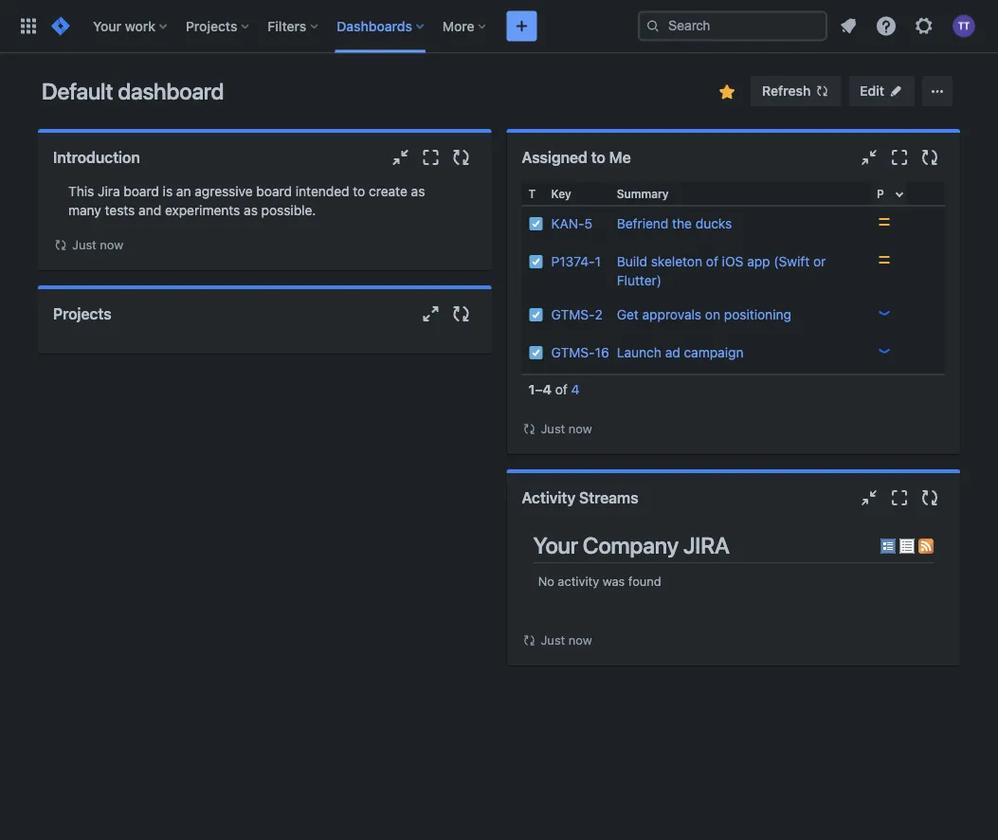 Task type: locate. For each thing, give the bounding box(es) containing it.
1 vertical spatial just
[[541, 422, 566, 436]]

skeleton
[[651, 254, 703, 269]]

gtms- up 4 "link"
[[552, 345, 595, 360]]

p1374-1 link
[[552, 254, 601, 269]]

2 board from the left
[[257, 184, 292, 199]]

your up the no
[[534, 532, 578, 559]]

gtms- for 16
[[552, 345, 595, 360]]

0 horizontal spatial projects
[[53, 305, 112, 323]]

gtms- for 2
[[552, 307, 595, 323]]

0 vertical spatial just now
[[72, 238, 123, 252]]

now
[[100, 238, 123, 252], [569, 422, 593, 436], [569, 633, 593, 647]]

task image left gtms-2
[[529, 307, 544, 323]]

1
[[595, 254, 601, 269], [529, 382, 535, 397]]

now for assigned to me
[[569, 422, 593, 436]]

medium image down the p at top right
[[877, 214, 892, 230]]

to left create
[[353, 184, 365, 199]]

minimize assigned to me image
[[858, 146, 881, 169]]

1 horizontal spatial as
[[411, 184, 425, 199]]

an arrow curved in a circular way on the button that refreshes the dashboard image down –
[[522, 422, 537, 437]]

now for activity streams
[[569, 633, 593, 647]]

1 vertical spatial now
[[569, 422, 593, 436]]

now inside introduction region
[[100, 238, 123, 252]]

0 vertical spatial 1
[[595, 254, 601, 269]]

now inside activity streams region
[[569, 633, 593, 647]]

medium image for befriend the ducks
[[877, 214, 892, 230]]

1 left 4 "link"
[[529, 382, 535, 397]]

summary
[[617, 187, 669, 200]]

task image
[[529, 254, 544, 269], [529, 307, 544, 323], [529, 345, 544, 360]]

as down agressive
[[244, 203, 258, 218]]

low image
[[877, 305, 892, 321], [877, 343, 892, 359]]

0 horizontal spatial 1
[[529, 382, 535, 397]]

just down many
[[72, 238, 97, 252]]

0 vertical spatial low image
[[877, 305, 892, 321]]

1 horizontal spatial board
[[257, 184, 292, 199]]

and
[[139, 203, 161, 218]]

task image
[[529, 216, 544, 231]]

agressive
[[195, 184, 253, 199]]

0 vertical spatial to
[[592, 148, 606, 166]]

2 low image from the top
[[877, 343, 892, 359]]

your inside activity streams region
[[534, 532, 578, 559]]

your inside dropdown button
[[93, 18, 121, 34]]

2 vertical spatial now
[[569, 633, 593, 647]]

an arrow curved in a circular way on the button that refreshes the dashboard image
[[53, 238, 68, 253], [522, 422, 537, 437]]

an
[[176, 184, 191, 199]]

of left ios
[[707, 254, 719, 269]]

2 task image from the top
[[529, 307, 544, 323]]

2 gtms- from the top
[[552, 345, 595, 360]]

0 vertical spatial now
[[100, 238, 123, 252]]

0 vertical spatial task image
[[529, 254, 544, 269]]

your left the work
[[93, 18, 121, 34]]

1 vertical spatial projects
[[53, 305, 112, 323]]

board
[[124, 184, 159, 199], [257, 184, 292, 199]]

4
[[543, 382, 552, 397], [572, 382, 580, 397]]

1 vertical spatial medium image
[[877, 252, 892, 267]]

2 vertical spatial just
[[541, 633, 566, 647]]

1 gtms- from the top
[[552, 307, 595, 323]]

1 horizontal spatial of
[[707, 254, 719, 269]]

just now inside assigned to me region
[[541, 422, 593, 436]]

create image
[[511, 15, 534, 37]]

build
[[617, 254, 648, 269]]

1 vertical spatial gtms-
[[552, 345, 595, 360]]

medium image
[[877, 214, 892, 230], [877, 252, 892, 267]]

task image for gtms-2
[[529, 307, 544, 323]]

gtms-2 link
[[552, 307, 603, 323]]

tests
[[105, 203, 135, 218]]

just now inside introduction region
[[72, 238, 123, 252]]

just now down 4 "link"
[[541, 422, 593, 436]]

as
[[411, 184, 425, 199], [244, 203, 258, 218]]

1 vertical spatial to
[[353, 184, 365, 199]]

refresh
[[763, 83, 811, 99]]

0 vertical spatial as
[[411, 184, 425, 199]]

5
[[585, 216, 593, 231]]

2 vertical spatial just now
[[541, 633, 593, 647]]

task image up –
[[529, 345, 544, 360]]

your for your company jira
[[534, 532, 578, 559]]

banner
[[0, 0, 999, 53]]

jira software image
[[49, 15, 72, 37], [49, 15, 72, 37]]

just right an arrow curved in a circular way on the button that refreshes the dashboard image at the right of page
[[541, 633, 566, 647]]

1 vertical spatial an arrow curved in a circular way on the button that refreshes the dashboard image
[[522, 422, 537, 437]]

1 left build
[[595, 254, 601, 269]]

get approvals on positioning link
[[617, 307, 792, 323]]

0 horizontal spatial as
[[244, 203, 258, 218]]

of inside build skeleton of ios app (swift or flutter)
[[707, 254, 719, 269]]

to
[[592, 148, 606, 166], [353, 184, 365, 199]]

your
[[93, 18, 121, 34], [534, 532, 578, 559]]

your company jira
[[534, 532, 730, 559]]

on
[[706, 307, 721, 323]]

gtms-16 launch ad campaign
[[552, 345, 744, 360]]

activity
[[522, 489, 576, 507]]

0 vertical spatial just
[[72, 238, 97, 252]]

many
[[68, 203, 101, 218]]

medium image right or
[[877, 252, 892, 267]]

banner containing your work
[[0, 0, 999, 53]]

edit icon image
[[889, 83, 904, 99]]

befriend the ducks
[[617, 216, 733, 231]]

board up possible.
[[257, 184, 292, 199]]

create
[[369, 184, 408, 199]]

refresh assigned to me image
[[919, 146, 942, 169]]

of left 4 "link"
[[556, 382, 568, 397]]

gtms- up gtms-16 link
[[552, 307, 595, 323]]

0 vertical spatial your
[[93, 18, 121, 34]]

just now down many
[[72, 238, 123, 252]]

1 low image from the top
[[877, 305, 892, 321]]

edit
[[861, 83, 885, 99]]

default dashboard
[[42, 78, 224, 104]]

0 vertical spatial an arrow curved in a circular way on the button that refreshes the dashboard image
[[53, 238, 68, 253]]

of
[[707, 254, 719, 269], [556, 382, 568, 397]]

low image for get approvals on positioning
[[877, 305, 892, 321]]

just inside assigned to me region
[[541, 422, 566, 436]]

4 left 4 "link"
[[543, 382, 552, 397]]

just down 1 – 4 of 4 at the top right of the page
[[541, 422, 566, 436]]

kan-5
[[552, 216, 593, 231]]

1 vertical spatial just now
[[541, 422, 593, 436]]

1 horizontal spatial 4
[[572, 382, 580, 397]]

refresh introduction image
[[450, 146, 473, 169]]

1 vertical spatial low image
[[877, 343, 892, 359]]

0 vertical spatial gtms-
[[552, 307, 595, 323]]

1 horizontal spatial your
[[534, 532, 578, 559]]

2 vertical spatial task image
[[529, 345, 544, 360]]

as right create
[[411, 184, 425, 199]]

ad
[[666, 345, 681, 360]]

task image for p1374-1
[[529, 254, 544, 269]]

app
[[748, 254, 771, 269]]

1 horizontal spatial projects
[[186, 18, 238, 34]]

1 horizontal spatial 1
[[595, 254, 601, 269]]

0 horizontal spatial board
[[124, 184, 159, 199]]

task image left p1374-
[[529, 254, 544, 269]]

just inside introduction region
[[72, 238, 97, 252]]

work
[[125, 18, 156, 34]]

build skeleton of ios app (swift or flutter) link
[[617, 254, 826, 288]]

your for your work
[[93, 18, 121, 34]]

your profile and settings image
[[953, 15, 976, 37]]

now down tests
[[100, 238, 123, 252]]

1 vertical spatial 1
[[529, 382, 535, 397]]

just now
[[72, 238, 123, 252], [541, 422, 593, 436], [541, 633, 593, 647]]

1 4 from the left
[[543, 382, 552, 397]]

0 vertical spatial medium image
[[877, 214, 892, 230]]

now right an arrow curved in a circular way on the button that refreshes the dashboard image at the right of page
[[569, 633, 593, 647]]

settings image
[[913, 15, 936, 37]]

build skeleton of ios app (swift or flutter)
[[617, 254, 826, 288]]

more
[[443, 18, 475, 34]]

an arrow curved in a circular way on the button that refreshes the dashboard image for assigned to me
[[522, 422, 537, 437]]

p
[[877, 187, 885, 200]]

an arrow curved in a circular way on the button that refreshes the dashboard image down many
[[53, 238, 68, 253]]

just for assigned to me
[[541, 422, 566, 436]]

to left me
[[592, 148, 606, 166]]

streams
[[580, 489, 639, 507]]

assigned
[[522, 148, 588, 166]]

2 medium image from the top
[[877, 252, 892, 267]]

now inside assigned to me region
[[569, 422, 593, 436]]

4 right –
[[572, 382, 580, 397]]

company
[[583, 532, 679, 559]]

board up and
[[124, 184, 159, 199]]

0 horizontal spatial 4
[[543, 382, 552, 397]]

t
[[529, 187, 536, 200]]

now down 4 "link"
[[569, 422, 593, 436]]

refresh image
[[815, 83, 830, 99]]

dashboards button
[[331, 11, 431, 41]]

0 vertical spatial of
[[707, 254, 719, 269]]

gtms-
[[552, 307, 595, 323], [552, 345, 595, 360]]

minimize activity streams image
[[858, 487, 881, 509]]

an arrow curved in a circular way on the button that refreshes the dashboard image inside introduction region
[[53, 238, 68, 253]]

assigned to me
[[522, 148, 631, 166]]

just now inside activity streams region
[[541, 633, 593, 647]]

just
[[72, 238, 97, 252], [541, 422, 566, 436], [541, 633, 566, 647]]

low image for launch ad campaign
[[877, 343, 892, 359]]

1 vertical spatial task image
[[529, 307, 544, 323]]

projects
[[186, 18, 238, 34], [53, 305, 112, 323]]

0 horizontal spatial an arrow curved in a circular way on the button that refreshes the dashboard image
[[53, 238, 68, 253]]

0 horizontal spatial to
[[353, 184, 365, 199]]

1 medium image from the top
[[877, 214, 892, 230]]

maximize introduction image
[[420, 146, 442, 169]]

0 vertical spatial projects
[[186, 18, 238, 34]]

1 horizontal spatial an arrow curved in a circular way on the button that refreshes the dashboard image
[[522, 422, 537, 437]]

just inside activity streams region
[[541, 633, 566, 647]]

0 horizontal spatial your
[[93, 18, 121, 34]]

was
[[603, 574, 625, 588]]

primary element
[[11, 0, 638, 53]]

1 vertical spatial your
[[534, 532, 578, 559]]

no activity was found
[[538, 574, 662, 588]]

(swift
[[774, 254, 810, 269]]

1 task image from the top
[[529, 254, 544, 269]]

introduction
[[53, 148, 140, 166]]

just now right an arrow curved in a circular way on the button that refreshes the dashboard image at the right of page
[[541, 633, 593, 647]]

0 horizontal spatial of
[[556, 382, 568, 397]]



Task type: describe. For each thing, give the bounding box(es) containing it.
your work
[[93, 18, 156, 34]]

2
[[595, 307, 603, 323]]

gtms-16 link
[[552, 345, 610, 360]]

projects inside the projects dropdown button
[[186, 18, 238, 34]]

p1374-1
[[552, 254, 601, 269]]

just now for introduction
[[72, 238, 123, 252]]

maximize assigned to me image
[[889, 146, 912, 169]]

launch ad campaign link
[[617, 345, 744, 360]]

launch
[[617, 345, 662, 360]]

just for activity streams
[[541, 633, 566, 647]]

dashboard
[[118, 78, 224, 104]]

help image
[[875, 15, 898, 37]]

1 board from the left
[[124, 184, 159, 199]]

more dashboard actions image
[[927, 80, 949, 102]]

kan-5 link
[[552, 216, 593, 231]]

activity streams
[[522, 489, 639, 507]]

edit link
[[849, 76, 915, 106]]

dashboards
[[337, 18, 413, 34]]

minimize introduction image
[[389, 146, 412, 169]]

an arrow curved in a circular way on the button that refreshes the dashboard image
[[522, 633, 537, 648]]

activity
[[558, 574, 600, 588]]

refresh button
[[751, 76, 842, 106]]

ios
[[722, 254, 744, 269]]

just for introduction
[[72, 238, 97, 252]]

1 horizontal spatial to
[[592, 148, 606, 166]]

1 vertical spatial as
[[244, 203, 258, 218]]

this
[[68, 184, 94, 199]]

appswitcher icon image
[[17, 15, 40, 37]]

activity streams region
[[522, 523, 946, 651]]

gtms-2
[[552, 307, 603, 323]]

jira
[[684, 532, 730, 559]]

–
[[535, 382, 543, 397]]

is
[[163, 184, 173, 199]]

befriend the ducks link
[[617, 216, 733, 231]]

or
[[814, 254, 826, 269]]

get
[[617, 307, 639, 323]]

search image
[[646, 18, 661, 34]]

Search field
[[638, 11, 828, 41]]

expand projects image
[[420, 303, 442, 325]]

intended
[[296, 184, 350, 199]]

1 – 4 of 4
[[529, 382, 580, 397]]

key
[[552, 187, 572, 200]]

assigned to me region
[[522, 182, 946, 439]]

more button
[[437, 11, 494, 41]]

notifications image
[[838, 15, 860, 37]]

1 vertical spatial of
[[556, 382, 568, 397]]

refresh activity streams image
[[919, 487, 942, 509]]

2 4 from the left
[[572, 382, 580, 397]]

the
[[673, 216, 692, 231]]

jira
[[98, 184, 120, 199]]

positioning
[[725, 307, 792, 323]]

no
[[538, 574, 555, 588]]

to inside this jira board is an agressive board intended to create as many tests and experiments as possible.
[[353, 184, 365, 199]]

introduction region
[[53, 182, 477, 255]]

me
[[610, 148, 631, 166]]

star default dashboard image
[[716, 81, 739, 103]]

just now for assigned to me
[[541, 422, 593, 436]]

an arrow curved in a circular way on the button that refreshes the dashboard image for introduction
[[53, 238, 68, 253]]

campaign
[[684, 345, 744, 360]]

possible.
[[261, 203, 316, 218]]

experiments
[[165, 203, 240, 218]]

filters
[[268, 18, 307, 34]]

refresh projects image
[[450, 303, 473, 325]]

kan-
[[552, 216, 585, 231]]

medium image for build skeleton of ios app (swift or flutter)
[[877, 252, 892, 267]]

your work button
[[87, 11, 175, 41]]

just now for activity streams
[[541, 633, 593, 647]]

4 link
[[572, 382, 580, 397]]

ducks
[[696, 216, 733, 231]]

found
[[629, 574, 662, 588]]

maximize activity streams image
[[889, 487, 912, 509]]

now for introduction
[[100, 238, 123, 252]]

projects button
[[180, 11, 256, 41]]

get approvals on positioning
[[617, 307, 792, 323]]

16
[[595, 345, 610, 360]]

flutter)
[[617, 273, 662, 288]]

default
[[42, 78, 113, 104]]

approvals
[[643, 307, 702, 323]]

p1374-
[[552, 254, 595, 269]]

filters button
[[262, 11, 326, 41]]

3 task image from the top
[[529, 345, 544, 360]]

this jira board is an agressive board intended to create as many tests and experiments as possible.
[[68, 184, 425, 218]]

befriend
[[617, 216, 669, 231]]



Task type: vqa. For each thing, say whether or not it's contained in the screenshot.
third 'Terry Turtle' Icon from the bottom of the page
no



